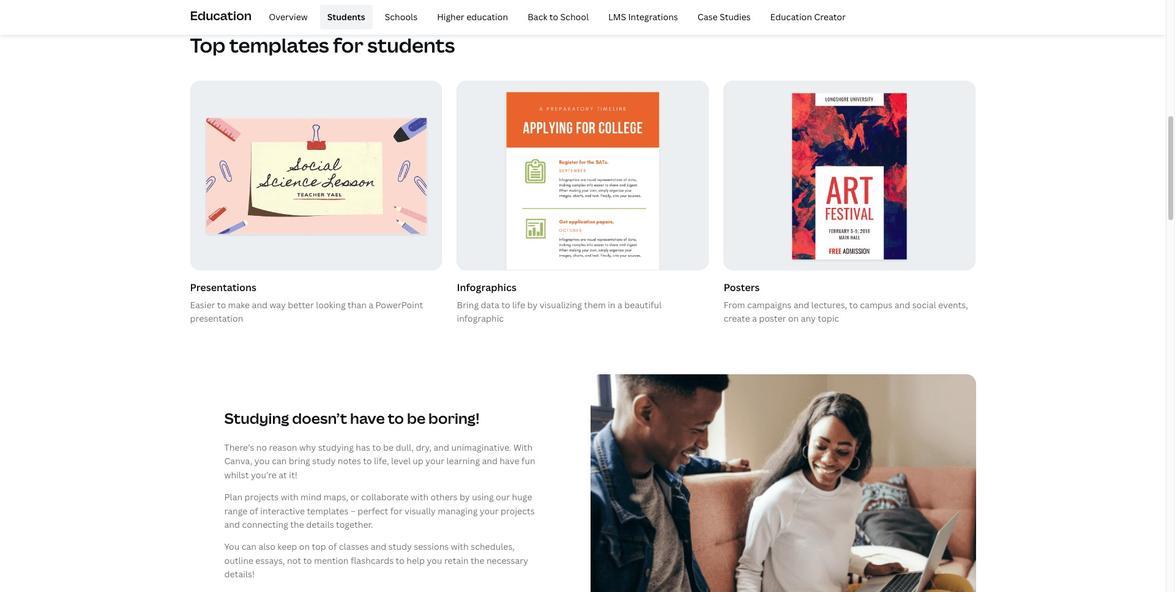 Task type: locate. For each thing, give the bounding box(es) containing it.
0 horizontal spatial your
[[426, 456, 445, 467]]

and inside you can also keep on top of classes and study sessions with schedules, outline essays, not to mention flashcards to help you retain the necessary details!
[[371, 541, 387, 553]]

1 horizontal spatial for
[[390, 505, 403, 517]]

1 horizontal spatial your
[[480, 505, 499, 517]]

to inside from campaigns and lectures, to campus and social events, create a poster on any topic
[[849, 299, 858, 311]]

education
[[467, 11, 508, 23]]

0 vertical spatial be
[[407, 408, 426, 428]]

sessions
[[414, 541, 449, 553]]

from campaigns and lectures, to campus and social events, create a poster on any topic
[[724, 299, 968, 325]]

0 horizontal spatial the
[[290, 519, 304, 531]]

the inside plan projects with mind maps, or collaborate with others by using our huge range of interactive templates – perfect for visually managing your projects and connecting the details together.
[[290, 519, 304, 531]]

studies
[[720, 11, 751, 23]]

or
[[350, 492, 359, 503]]

campaigns
[[747, 299, 792, 311]]

to left help
[[396, 555, 405, 567]]

case studies
[[698, 11, 751, 23]]

and down range
[[224, 519, 240, 531]]

the
[[290, 519, 304, 531], [471, 555, 485, 567]]

a inside easier to make and way better looking than a powerpoint presentation
[[369, 299, 374, 311]]

better
[[288, 299, 314, 311]]

1 vertical spatial the
[[471, 555, 485, 567]]

2 horizontal spatial a
[[752, 313, 757, 325]]

1 vertical spatial of
[[328, 541, 337, 553]]

can inside the there's no reason why studying has to be dull, dry, and unimaginative. with canva, you can bring study notes to life, level up your learning and have fun whilst you're at it!
[[272, 456, 287, 467]]

0 horizontal spatial be
[[383, 442, 394, 454]]

0 vertical spatial can
[[272, 456, 287, 467]]

plan projects with mind maps, or collaborate with others by using our huge range of interactive templates – perfect for visually managing your projects and connecting the details together.
[[224, 492, 535, 531]]

0 horizontal spatial by
[[460, 492, 470, 503]]

education creator
[[771, 11, 846, 23]]

with
[[281, 492, 299, 503], [411, 492, 429, 503], [451, 541, 469, 553]]

1 vertical spatial can
[[242, 541, 257, 553]]

it!
[[289, 469, 297, 481]]

1 vertical spatial have
[[500, 456, 520, 467]]

0 horizontal spatial education
[[190, 7, 252, 24]]

managing
[[438, 505, 478, 517]]

mind
[[301, 492, 322, 503]]

on
[[788, 313, 799, 325], [299, 541, 310, 553]]

top templates for students
[[190, 32, 455, 58]]

1 vertical spatial for
[[390, 505, 403, 517]]

education up top
[[190, 7, 252, 24]]

way
[[270, 299, 286, 311]]

1 vertical spatial study
[[389, 541, 412, 553]]

1 vertical spatial by
[[460, 492, 470, 503]]

be inside the there's no reason why studying has to be dull, dry, and unimaginative. with canva, you can bring study notes to life, level up your learning and have fun whilst you're at it!
[[383, 442, 394, 454]]

for down students link at the left top of the page
[[333, 32, 364, 58]]

0 horizontal spatial you
[[255, 456, 270, 467]]

higher
[[437, 11, 465, 23]]

lms integrations link
[[601, 5, 686, 29]]

necessary
[[487, 555, 528, 567]]

0 horizontal spatial for
[[333, 32, 364, 58]]

a right in
[[618, 299, 622, 311]]

1 horizontal spatial education
[[771, 11, 812, 23]]

by right the life
[[527, 299, 538, 311]]

projects
[[245, 492, 279, 503], [501, 505, 535, 517]]

easier
[[190, 299, 215, 311]]

beautiful
[[625, 299, 662, 311]]

mention
[[314, 555, 349, 567]]

0 vertical spatial have
[[350, 408, 385, 428]]

bring data to life by visualizing them in a beautiful infographic
[[457, 299, 662, 325]]

there's
[[224, 442, 254, 454]]

have left fun
[[500, 456, 520, 467]]

by inside bring data to life by visualizing them in a beautiful infographic
[[527, 299, 538, 311]]

0 vertical spatial study
[[312, 456, 336, 467]]

0 horizontal spatial with
[[281, 492, 299, 503]]

1 horizontal spatial of
[[328, 541, 337, 553]]

1 vertical spatial on
[[299, 541, 310, 553]]

by inside plan projects with mind maps, or collaborate with others by using our huge range of interactive templates – perfect for visually managing your projects and connecting the details together.
[[460, 492, 470, 503]]

presentation
[[190, 313, 243, 325]]

1 horizontal spatial study
[[389, 541, 412, 553]]

study up help
[[389, 541, 412, 553]]

a
[[369, 299, 374, 311], [618, 299, 622, 311], [752, 313, 757, 325]]

1 horizontal spatial the
[[471, 555, 485, 567]]

of inside you can also keep on top of classes and study sessions with schedules, outline essays, not to mention flashcards to help you retain the necessary details!
[[328, 541, 337, 553]]

can up at
[[272, 456, 287, 467]]

education left creator
[[771, 11, 812, 23]]

and left social
[[895, 299, 911, 311]]

easier to make and way better looking than a powerpoint presentation
[[190, 299, 423, 325]]

with up the retain
[[451, 541, 469, 553]]

of up connecting
[[250, 505, 258, 517]]

there's no reason why studying has to be dull, dry, and unimaginative. with canva, you can bring study notes to life, level up your learning and have fun whilst you're at it!
[[224, 442, 535, 481]]

0 vertical spatial the
[[290, 519, 304, 531]]

in
[[608, 299, 616, 311]]

2 horizontal spatial with
[[451, 541, 469, 553]]

on left any
[[788, 313, 799, 325]]

our
[[496, 492, 510, 503]]

retain
[[444, 555, 469, 567]]

unimaginative.
[[451, 442, 512, 454]]

to up the presentation
[[217, 299, 226, 311]]

templates inside plan projects with mind maps, or collaborate with others by using our huge range of interactive templates – perfect for visually managing your projects and connecting the details together.
[[307, 505, 349, 517]]

the down the schedules,
[[471, 555, 485, 567]]

to left the life
[[502, 299, 510, 311]]

for
[[333, 32, 364, 58], [390, 505, 403, 517]]

0 horizontal spatial projects
[[245, 492, 279, 503]]

you
[[255, 456, 270, 467], [427, 555, 442, 567]]

to left campus
[[849, 299, 858, 311]]

outline
[[224, 555, 253, 567]]

can
[[272, 456, 287, 467], [242, 541, 257, 553]]

1 horizontal spatial a
[[618, 299, 622, 311]]

1 horizontal spatial can
[[272, 456, 287, 467]]

study
[[312, 456, 336, 467], [389, 541, 412, 553]]

studying
[[224, 408, 289, 428]]

1 horizontal spatial have
[[500, 456, 520, 467]]

0 vertical spatial by
[[527, 299, 538, 311]]

and
[[252, 299, 268, 311], [794, 299, 809, 311], [895, 299, 911, 311], [434, 442, 449, 454], [482, 456, 498, 467], [224, 519, 240, 531], [371, 541, 387, 553]]

0 vertical spatial of
[[250, 505, 258, 517]]

by up the managing
[[460, 492, 470, 503]]

can inside you can also keep on top of classes and study sessions with schedules, outline essays, not to mention flashcards to help you retain the necessary details!
[[242, 541, 257, 553]]

0 horizontal spatial can
[[242, 541, 257, 553]]

1 vertical spatial your
[[480, 505, 499, 517]]

1 horizontal spatial by
[[527, 299, 538, 311]]

case studies link
[[690, 5, 758, 29]]

and left way on the left bottom of the page
[[252, 299, 268, 311]]

your right up
[[426, 456, 445, 467]]

your inside the there's no reason why studying has to be dull, dry, and unimaginative. with canva, you can bring study notes to life, level up your learning and have fun whilst you're at it!
[[426, 456, 445, 467]]

education inside menu bar
[[771, 11, 812, 23]]

1 vertical spatial templates
[[307, 505, 349, 517]]

of right top
[[328, 541, 337, 553]]

you down sessions
[[427, 555, 442, 567]]

perfect
[[358, 505, 388, 517]]

has
[[356, 442, 370, 454]]

1 horizontal spatial on
[[788, 313, 799, 325]]

0 vertical spatial on
[[788, 313, 799, 325]]

0 horizontal spatial of
[[250, 505, 258, 517]]

0 horizontal spatial a
[[369, 299, 374, 311]]

for inside plan projects with mind maps, or collaborate with others by using our huge range of interactive templates – perfect for visually managing your projects and connecting the details together.
[[390, 505, 403, 517]]

0 vertical spatial you
[[255, 456, 270, 467]]

1 vertical spatial you
[[427, 555, 442, 567]]

a right than
[[369, 299, 374, 311]]

of inside plan projects with mind maps, or collaborate with others by using our huge range of interactive templates – perfect for visually managing your projects and connecting the details together.
[[250, 505, 258, 517]]

1 vertical spatial be
[[383, 442, 394, 454]]

a right create
[[752, 313, 757, 325]]

menu bar containing overview
[[257, 5, 853, 29]]

visually
[[405, 505, 436, 517]]

menu bar
[[257, 5, 853, 29]]

studying doesn't have to be boring!
[[224, 408, 480, 428]]

for down 'collaborate'
[[390, 505, 403, 517]]

to right back
[[550, 11, 558, 23]]

your down using
[[480, 505, 499, 517]]

a inside bring data to life by visualizing them in a beautiful infographic
[[618, 299, 622, 311]]

1 horizontal spatial you
[[427, 555, 442, 567]]

be up "dry,"
[[407, 408, 426, 428]]

fun
[[522, 456, 535, 467]]

have up has
[[350, 408, 385, 428]]

on left top
[[299, 541, 310, 553]]

study inside you can also keep on top of classes and study sessions with schedules, outline essays, not to mention flashcards to help you retain the necessary details!
[[389, 541, 412, 553]]

up
[[413, 456, 424, 467]]

projects down you're
[[245, 492, 279, 503]]

you
[[224, 541, 240, 553]]

you down no
[[255, 456, 270, 467]]

back to school link
[[520, 5, 596, 29]]

1 vertical spatial projects
[[501, 505, 535, 517]]

a for infographics
[[618, 299, 622, 311]]

flashcards
[[351, 555, 394, 567]]

and up the flashcards
[[371, 541, 387, 553]]

by
[[527, 299, 538, 311], [460, 492, 470, 503]]

infographic
[[457, 313, 504, 325]]

projects down huge
[[501, 505, 535, 517]]

on inside you can also keep on top of classes and study sessions with schedules, outline essays, not to mention flashcards to help you retain the necessary details!
[[299, 541, 310, 553]]

0 horizontal spatial on
[[299, 541, 310, 553]]

with up interactive
[[281, 492, 299, 503]]

1 horizontal spatial projects
[[501, 505, 535, 517]]

students
[[327, 11, 365, 23]]

learning
[[447, 456, 480, 467]]

0 horizontal spatial study
[[312, 456, 336, 467]]

study down studying
[[312, 456, 336, 467]]

also
[[259, 541, 275, 553]]

be up life,
[[383, 442, 394, 454]]

0 horizontal spatial have
[[350, 408, 385, 428]]

your inside plan projects with mind maps, or collaborate with others by using our huge range of interactive templates – perfect for visually managing your projects and connecting the details together.
[[480, 505, 499, 517]]

1 horizontal spatial be
[[407, 408, 426, 428]]

content feature - students studying - right text - 630 x 398 image
[[590, 375, 976, 593]]

templates down "overview" 'link'
[[229, 32, 329, 58]]

the down interactive
[[290, 519, 304, 531]]

can up outline
[[242, 541, 257, 553]]

dry,
[[416, 442, 432, 454]]

be
[[407, 408, 426, 428], [383, 442, 394, 454]]

life,
[[374, 456, 389, 467]]

at
[[279, 469, 287, 481]]

templates up details
[[307, 505, 349, 517]]

with up visually
[[411, 492, 429, 503]]

to
[[550, 11, 558, 23], [217, 299, 226, 311], [502, 299, 510, 311], [849, 299, 858, 311], [388, 408, 404, 428], [372, 442, 381, 454], [363, 456, 372, 467], [303, 555, 312, 567], [396, 555, 405, 567]]

0 vertical spatial your
[[426, 456, 445, 467]]



Task type: vqa. For each thing, say whether or not it's contained in the screenshot.
looking
yes



Task type: describe. For each thing, give the bounding box(es) containing it.
you can also keep on top of classes and study sessions with schedules, outline essays, not to mention flashcards to help you retain the necessary details!
[[224, 541, 528, 580]]

looking
[[316, 299, 346, 311]]

schools
[[385, 11, 418, 23]]

student infographic image
[[458, 81, 709, 270]]

back to school
[[528, 11, 589, 23]]

student poster image
[[725, 81, 976, 270]]

to inside easier to make and way better looking than a powerpoint presentation
[[217, 299, 226, 311]]

and up any
[[794, 299, 809, 311]]

no
[[256, 442, 267, 454]]

lms
[[609, 11, 626, 23]]

others
[[431, 492, 458, 503]]

any
[[801, 313, 816, 325]]

connecting
[[242, 519, 288, 531]]

create
[[724, 313, 750, 325]]

poster
[[759, 313, 786, 325]]

whilst
[[224, 469, 249, 481]]

data
[[481, 299, 499, 311]]

details!
[[224, 569, 255, 580]]

dull,
[[396, 442, 414, 454]]

lms integrations
[[609, 11, 678, 23]]

education for education creator
[[771, 11, 812, 23]]

–
[[351, 505, 356, 517]]

with inside you can also keep on top of classes and study sessions with schedules, outline essays, not to mention flashcards to help you retain the necessary details!
[[451, 541, 469, 553]]

you're
[[251, 469, 277, 481]]

case
[[698, 11, 718, 23]]

them
[[584, 299, 606, 311]]

you inside the there's no reason why studying has to be dull, dry, and unimaginative. with canva, you can bring study notes to life, level up your learning and have fun whilst you're at it!
[[255, 456, 270, 467]]

with
[[514, 442, 533, 454]]

to up dull,
[[388, 408, 404, 428]]

notes
[[338, 456, 361, 467]]

using
[[472, 492, 494, 503]]

to inside bring data to life by visualizing them in a beautiful infographic
[[502, 299, 510, 311]]

students
[[368, 32, 455, 58]]

plan
[[224, 492, 243, 503]]

a inside from campaigns and lectures, to campus and social events, create a poster on any topic
[[752, 313, 757, 325]]

essays,
[[256, 555, 285, 567]]

schedules,
[[471, 541, 515, 553]]

presentations
[[190, 281, 257, 295]]

overview link
[[262, 5, 315, 29]]

top
[[312, 541, 326, 553]]

bring
[[289, 456, 310, 467]]

huge
[[512, 492, 532, 503]]

not
[[287, 555, 301, 567]]

to right has
[[372, 442, 381, 454]]

details
[[306, 519, 334, 531]]

reason
[[269, 442, 297, 454]]

overview
[[269, 11, 308, 23]]

study inside the there's no reason why studying has to be dull, dry, and unimaginative. with canva, you can bring study notes to life, level up your learning and have fun whilst you're at it!
[[312, 456, 336, 467]]

help
[[407, 555, 425, 567]]

0 vertical spatial templates
[[229, 32, 329, 58]]

keep
[[278, 541, 297, 553]]

lectures,
[[812, 299, 847, 311]]

and inside easier to make and way better looking than a powerpoint presentation
[[252, 299, 268, 311]]

on inside from campaigns and lectures, to campus and social events, create a poster on any topic
[[788, 313, 799, 325]]

back
[[528, 11, 548, 23]]

student presentation image
[[191, 81, 442, 270]]

life
[[512, 299, 525, 311]]

events,
[[939, 299, 968, 311]]

why
[[299, 442, 316, 454]]

the inside you can also keep on top of classes and study sessions with schedules, outline essays, not to mention flashcards to help you retain the necessary details!
[[471, 555, 485, 567]]

and right "dry,"
[[434, 442, 449, 454]]

1 horizontal spatial with
[[411, 492, 429, 503]]

higher education link
[[430, 5, 516, 29]]

a for presentations
[[369, 299, 374, 311]]

have inside the there's no reason why studying has to be dull, dry, and unimaginative. with canva, you can bring study notes to life, level up your learning and have fun whilst you're at it!
[[500, 456, 520, 467]]

school
[[560, 11, 589, 23]]

bring
[[457, 299, 479, 311]]

social
[[913, 299, 936, 311]]

0 vertical spatial projects
[[245, 492, 279, 503]]

classes
[[339, 541, 369, 553]]

boring!
[[429, 408, 480, 428]]

collaborate
[[361, 492, 409, 503]]

from
[[724, 299, 745, 311]]

studying
[[318, 442, 354, 454]]

make
[[228, 299, 250, 311]]

than
[[348, 299, 367, 311]]

powerpoint
[[376, 299, 423, 311]]

and down unimaginative.
[[482, 456, 498, 467]]

integrations
[[628, 11, 678, 23]]

you inside you can also keep on top of classes and study sessions with schedules, outline essays, not to mention flashcards to help you retain the necessary details!
[[427, 555, 442, 567]]

to left life,
[[363, 456, 372, 467]]

to right not
[[303, 555, 312, 567]]

campus
[[860, 299, 893, 311]]

education for education
[[190, 7, 252, 24]]

visualizing
[[540, 299, 582, 311]]

canva,
[[224, 456, 252, 467]]

doesn't
[[292, 408, 347, 428]]

education creator link
[[763, 5, 853, 29]]

together.
[[336, 519, 373, 531]]

topic
[[818, 313, 839, 325]]

and inside plan projects with mind maps, or collaborate with others by using our huge range of interactive templates – perfect for visually managing your projects and connecting the details together.
[[224, 519, 240, 531]]

range
[[224, 505, 248, 517]]

top
[[190, 32, 225, 58]]

interactive
[[260, 505, 305, 517]]

infographics
[[457, 281, 517, 295]]

schools link
[[378, 5, 425, 29]]

students link
[[320, 5, 373, 29]]

0 vertical spatial for
[[333, 32, 364, 58]]



